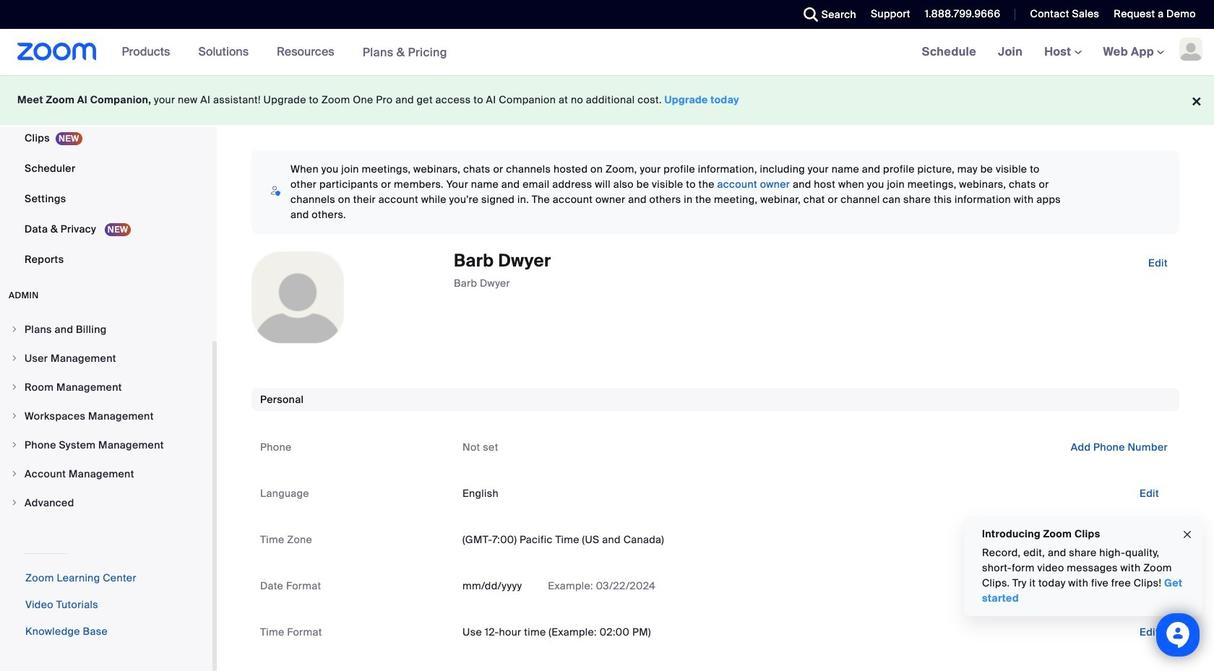 Task type: vqa. For each thing, say whether or not it's contained in the screenshot.
Zoom Logo at the top of the page
yes



Task type: describe. For each thing, give the bounding box(es) containing it.
close image
[[1182, 527, 1193, 543]]

2 menu item from the top
[[0, 345, 212, 372]]

right image for third menu item from the bottom of the admin menu menu in the left of the page
[[10, 441, 19, 450]]

right image for sixth menu item from the bottom
[[10, 354, 19, 363]]

right image for sixth menu item
[[10, 470, 19, 478]]

1 menu item from the top
[[0, 316, 212, 343]]

right image for 1st menu item from the bottom
[[10, 499, 19, 507]]

4 menu item from the top
[[0, 403, 212, 430]]



Task type: locate. For each thing, give the bounding box(es) containing it.
0 vertical spatial right image
[[10, 383, 19, 392]]

product information navigation
[[111, 29, 458, 76]]

right image
[[10, 383, 19, 392], [10, 470, 19, 478]]

menu item
[[0, 316, 212, 343], [0, 345, 212, 372], [0, 374, 212, 401], [0, 403, 212, 430], [0, 431, 212, 459], [0, 460, 212, 488], [0, 489, 212, 517]]

3 menu item from the top
[[0, 374, 212, 401]]

1 right image from the top
[[10, 383, 19, 392]]

right image for 4th menu item from the top
[[10, 412, 19, 421]]

banner
[[0, 29, 1214, 76]]

right image for fifth menu item from the bottom of the admin menu menu in the left of the page
[[10, 383, 19, 392]]

footer
[[0, 75, 1214, 125]]

right image
[[10, 325, 19, 334], [10, 354, 19, 363], [10, 412, 19, 421], [10, 441, 19, 450], [10, 499, 19, 507]]

5 right image from the top
[[10, 499, 19, 507]]

zoom logo image
[[17, 43, 97, 61]]

admin menu menu
[[0, 316, 212, 518]]

6 menu item from the top
[[0, 460, 212, 488]]

3 right image from the top
[[10, 412, 19, 421]]

meetings navigation
[[911, 29, 1214, 76]]

2 right image from the top
[[10, 470, 19, 478]]

2 right image from the top
[[10, 354, 19, 363]]

right image for seventh menu item from the bottom
[[10, 325, 19, 334]]

personal menu menu
[[0, 0, 212, 275]]

edit user photo image
[[286, 291, 309, 304]]

1 vertical spatial right image
[[10, 470, 19, 478]]

7 menu item from the top
[[0, 489, 212, 517]]

5 menu item from the top
[[0, 431, 212, 459]]

user photo image
[[252, 252, 343, 343]]

4 right image from the top
[[10, 441, 19, 450]]

1 right image from the top
[[10, 325, 19, 334]]

profile picture image
[[1180, 38, 1203, 61]]



